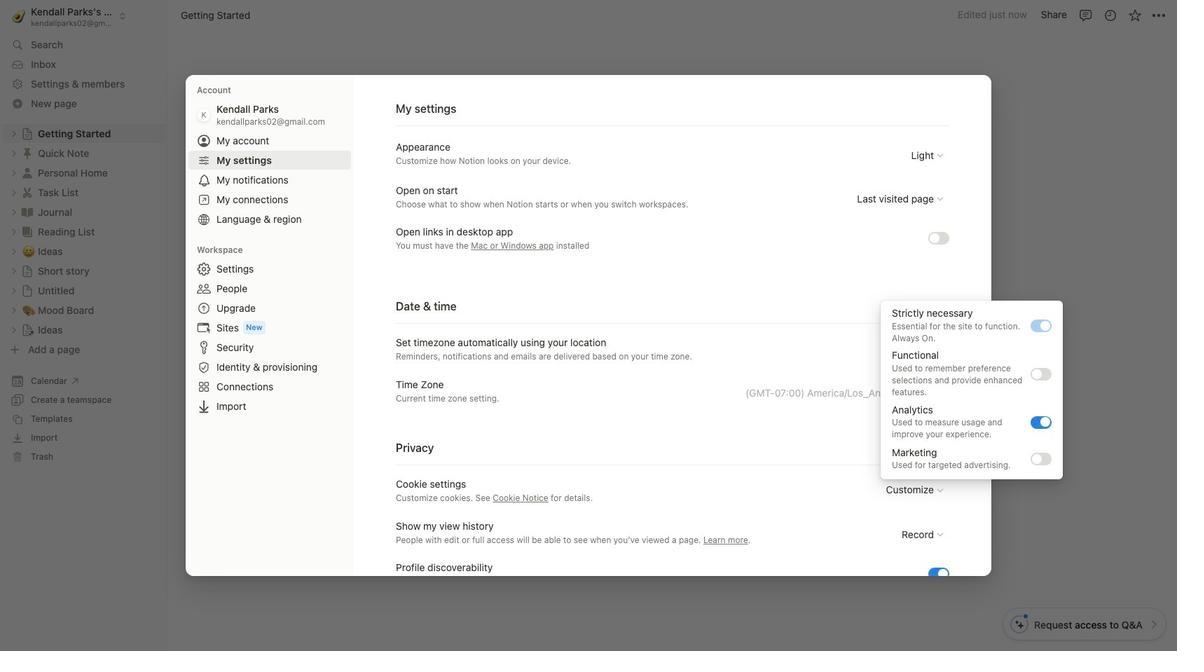 Task type: describe. For each thing, give the bounding box(es) containing it.
👋 image
[[426, 154, 440, 172]]

👉 image
[[426, 440, 440, 458]]

updates image
[[1104, 8, 1118, 22]]

favorite image
[[1128, 8, 1142, 22]]

🥑 image
[[12, 7, 25, 25]]



Task type: locate. For each thing, give the bounding box(es) containing it.
comments image
[[1079, 8, 1093, 22]]



Task type: vqa. For each thing, say whether or not it's contained in the screenshot.
Close sidebar icon
no



